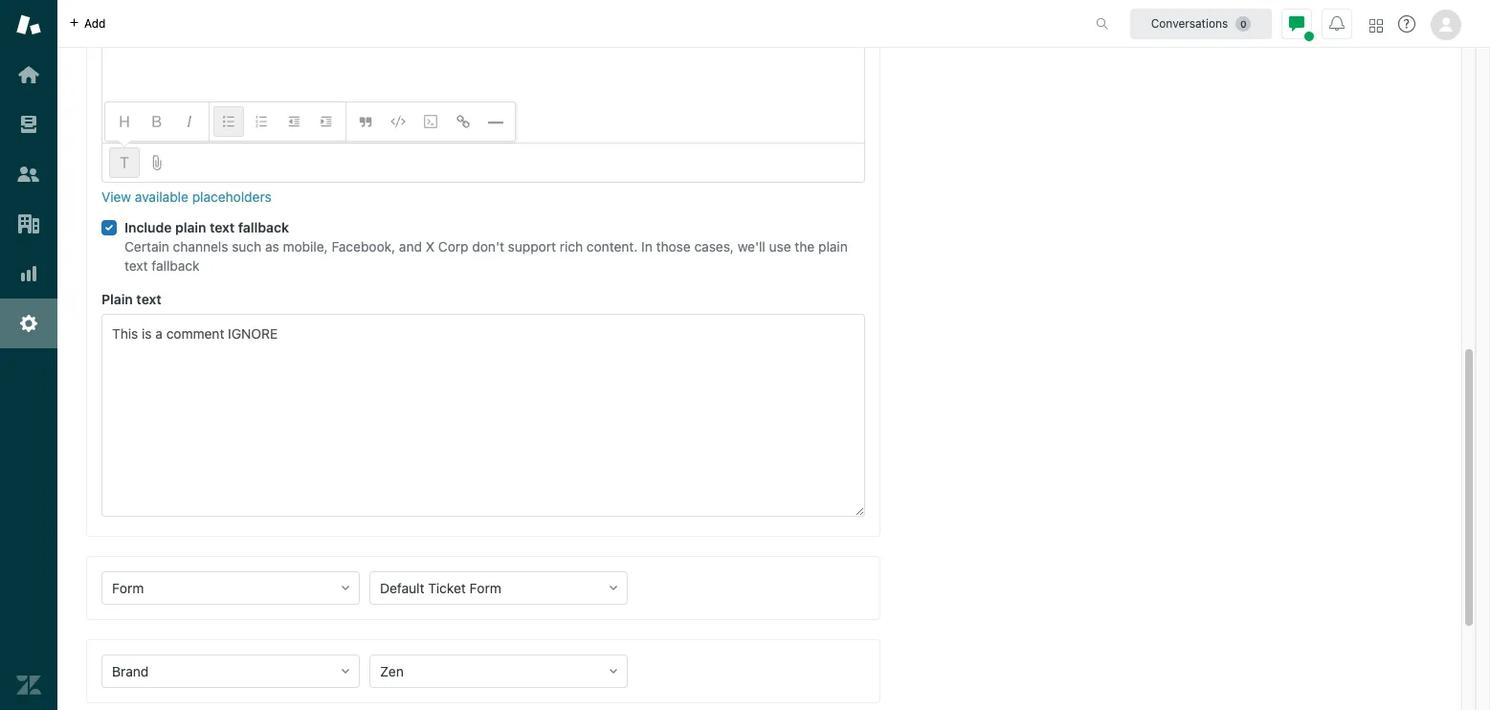 Task type: locate. For each thing, give the bounding box(es) containing it.
organizations image
[[16, 212, 41, 236]]

add button
[[57, 0, 117, 47]]

views image
[[16, 112, 41, 137]]

add
[[84, 16, 106, 30]]

reporting image
[[16, 261, 41, 286]]

get started image
[[16, 62, 41, 87]]

zendesk support image
[[16, 12, 41, 37]]

customers image
[[16, 162, 41, 187]]

button displays agent's chat status as online. image
[[1289, 16, 1305, 31]]



Task type: describe. For each thing, give the bounding box(es) containing it.
zendesk products image
[[1370, 19, 1383, 32]]

conversations button
[[1130, 8, 1272, 39]]

main element
[[0, 0, 57, 710]]

conversations
[[1151, 16, 1228, 30]]

admin image
[[16, 311, 41, 336]]

get help image
[[1398, 15, 1416, 33]]

notifications image
[[1330, 16, 1345, 31]]

zendesk image
[[16, 673, 41, 698]]



Task type: vqa. For each thing, say whether or not it's contained in the screenshot.
Last
no



